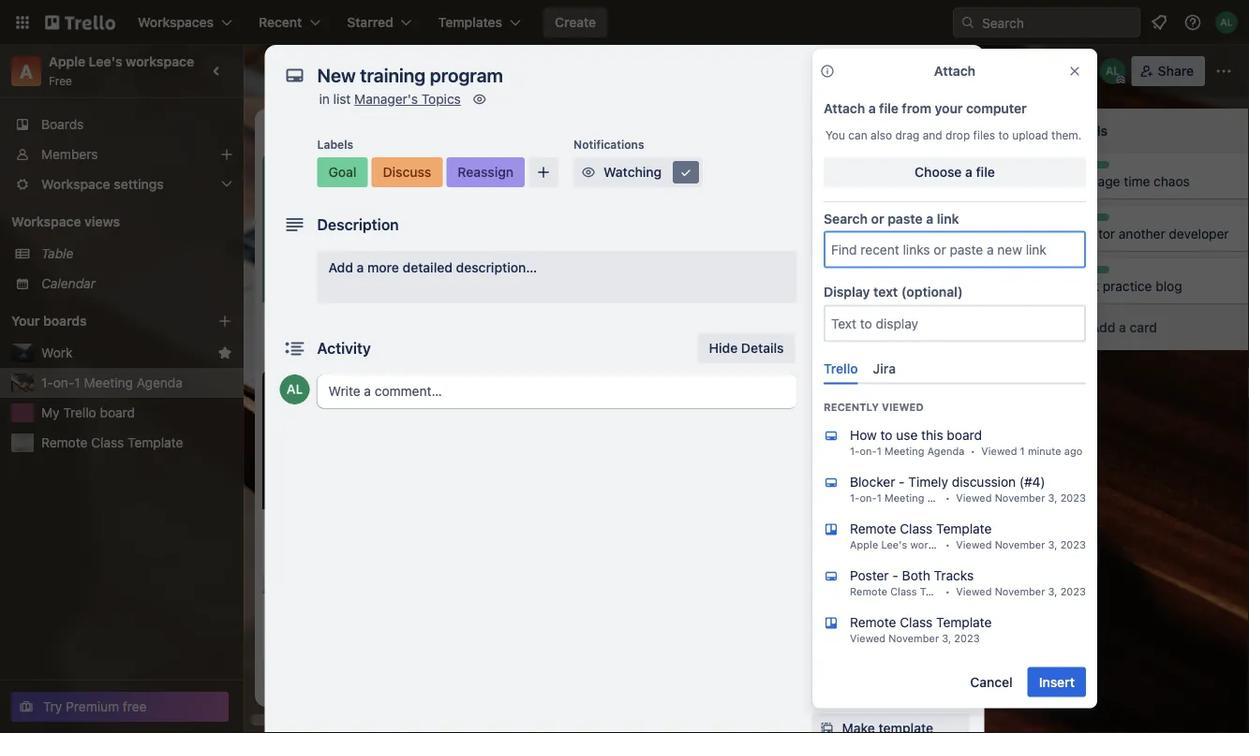 Task type: vqa. For each thing, say whether or not it's contained in the screenshot.
to-
no



Task type: locate. For each thing, give the bounding box(es) containing it.
trello down the cover
[[824, 361, 858, 376]]

class up move "link"
[[900, 615, 933, 630]]

the down can
[[806, 271, 825, 287]]

blocker - timely discussion (#4) option
[[809, 465, 1101, 512]]

confluence
[[842, 457, 913, 472]]

discuss for discuss reassign
[[847, 162, 889, 175]]

report?
[[829, 271, 873, 287]]

members up new training program
[[842, 157, 900, 172]]

cover link
[[812, 337, 969, 367]]

1 horizontal spatial apple
[[850, 539, 878, 551]]

meeting inside how to use this board 1-on-1 meeting agenda • viewed 1 minute ago
[[885, 445, 924, 457]]

2 horizontal spatial add a card
[[1091, 320, 1157, 335]]

2023 for remote class template
[[1060, 539, 1086, 551]]

card down some
[[597, 376, 625, 392]]

color: red, title: "blocker" element
[[540, 161, 581, 175], [274, 517, 314, 531]]

color: orange, title: "discuss" element up description
[[372, 157, 443, 187]]

workspace up tracks
[[910, 539, 963, 551]]

goal inside goal mentor another developer
[[1072, 215, 1097, 228]]

• for timely
[[945, 492, 950, 504]]

on- inside blocker - timely discussion (#4) option
[[860, 492, 877, 504]]

blog
[[1156, 279, 1182, 294]]

1 horizontal spatial (#4)
[[1019, 474, 1045, 490]]

0 horizontal spatial apple
[[49, 54, 85, 69]]

remote class template up apple lee's workspace
[[850, 521, 992, 536]]

discussion inside blocker blocker - timely discussion (#4)
[[376, 530, 440, 545]]

dates
[[842, 269, 878, 285]]

apple
[[49, 54, 85, 69], [850, 539, 878, 551]]

1 horizontal spatial board
[[947, 427, 982, 443]]

1 vertical spatial apple
[[850, 539, 878, 551]]

2 vertical spatial • viewed november 3, 2023
[[939, 586, 1086, 598]]

ups down blocker - timely discussion (#4)
[[914, 494, 939, 510]]

- inside blocker blocker - timely discussion (#4)
[[322, 530, 329, 545]]

add down the best
[[1091, 320, 1115, 335]]

goals
[[634, 245, 666, 260]]

i've drafted my goals for the next few months. any feedback? link
[[540, 244, 757, 281]]

i think we can improve velocity if we make some tooling changes.
[[540, 316, 757, 350]]

blocker the team is stuck on x, how can we move forward?
[[540, 162, 756, 208]]

i've
[[540, 245, 561, 260]]

1 horizontal spatial add a card button
[[795, 305, 1004, 335]]

color: green, title: "goal" element up description
[[317, 157, 368, 187]]

• viewed november 3, 2023 inside blocker - timely discussion (#4) option
[[939, 492, 1086, 504]]

discuss up description
[[383, 164, 431, 180]]

remote down my
[[41, 435, 88, 451]]

workspace inside apple lee's workspace free
[[126, 54, 194, 69]]

card right you
[[851, 130, 876, 143]]

1 horizontal spatial attach
[[934, 63, 976, 79]]

2 trello.card image from the top
[[824, 476, 839, 491]]

card down practice on the right top
[[1130, 320, 1157, 335]]

a up also
[[868, 101, 876, 116]]

0 vertical spatial • viewed november 3, 2023
[[939, 492, 1086, 504]]

0 horizontal spatial color: purple, title: "reassign" element
[[446, 157, 525, 187]]

we inside the blocker the team is stuck on x, how can we move forward?
[[739, 174, 756, 189]]

3, inside poster - both tracks option
[[1048, 586, 1057, 598]]

1 horizontal spatial sm image
[[818, 193, 836, 212]]

discuss
[[847, 162, 889, 175], [383, 164, 431, 180], [806, 241, 848, 254]]

to left also
[[837, 130, 848, 143]]

1 horizontal spatial the
[[806, 271, 825, 287]]

2 vertical spatial apple lee (applelee29) image
[[280, 375, 310, 405]]

blocker for the
[[540, 162, 581, 175]]

1 vertical spatial -
[[322, 530, 329, 545]]

ups
[[851, 430, 873, 443], [914, 494, 939, 510]]

november inside blocker - timely discussion (#4) option
[[995, 492, 1045, 504]]

0 vertical spatial (#4)
[[1019, 474, 1045, 490]]

3, inside blocker - timely discussion (#4) option
[[1048, 492, 1057, 504]]

1 inside blocker - timely discussion (#4) option
[[877, 492, 882, 504]]

goal down mentor
[[1072, 267, 1097, 280]]

color: green, title: "goal" element
[[317, 157, 368, 187], [806, 161, 843, 175], [1072, 161, 1109, 175], [1072, 214, 1109, 228], [1072, 266, 1109, 280]]

1 vertical spatial color: red, title: "blocker" element
[[274, 517, 314, 531]]

Search field
[[975, 8, 1139, 37]]

1-on-1 meeting agenda
[[268, 61, 455, 81], [41, 375, 183, 391], [850, 492, 965, 504]]

1 vertical spatial on
[[990, 253, 1005, 268]]

automation image
[[980, 56, 1006, 82]]

apple lee (applelee29) image
[[1215, 11, 1238, 34], [1100, 58, 1126, 84], [280, 375, 310, 405]]

make
[[540, 335, 572, 350]]

labels down list
[[317, 138, 353, 151]]

0 horizontal spatial to
[[837, 130, 848, 143]]

can inside i think we can improve velocity if we make some tooling changes.
[[601, 316, 622, 332]]

2 vertical spatial 1-on-1 meeting agenda
[[850, 492, 965, 504]]

discussion inside option
[[952, 474, 1016, 490]]

blocker inside blocker - timely discussion (#4) option
[[850, 474, 895, 490]]

• viewed november 3, 2023
[[939, 492, 1086, 504], [939, 539, 1086, 551], [939, 586, 1086, 598]]

create from template… image
[[746, 377, 761, 392]]

activity
[[317, 340, 371, 357]]

remote class template
[[41, 435, 183, 451], [850, 521, 992, 536], [850, 586, 965, 598]]

1 vertical spatial 1-on-1 meeting agenda
[[41, 375, 183, 391]]

meeting inside "text field"
[[324, 61, 390, 81]]

1 horizontal spatial color: red, title: "blocker" element
[[540, 161, 581, 175]]

1 vertical spatial • viewed november 3, 2023
[[939, 539, 1086, 551]]

• viewed november 3, 2023 down tracks
[[939, 586, 1086, 598]]

new training program
[[806, 174, 937, 189]]

0 vertical spatial trello.card image
[[824, 429, 839, 444]]

1 vertical spatial remote class template
[[850, 521, 992, 536]]

• viewed november 3, 2023 up tracks
[[939, 539, 1086, 551]]

board
[[100, 405, 135, 421], [947, 427, 982, 443]]

goal inside goal manage time chaos
[[1072, 162, 1097, 175]]

- for blocker
[[899, 474, 905, 490]]

files
[[973, 128, 995, 141]]

class inside the remote class template viewed november 3, 2023
[[900, 615, 933, 630]]

viewed
[[882, 401, 924, 413], [981, 445, 1017, 457], [956, 492, 992, 504], [956, 539, 992, 551], [956, 586, 992, 598], [850, 632, 886, 645]]

members for members "link" to the right
[[842, 157, 900, 172]]

cover
[[842, 344, 878, 360]]

class down poster - both tracks
[[890, 586, 917, 598]]

agenda
[[393, 61, 455, 81], [137, 375, 183, 391], [927, 445, 965, 457], [927, 492, 965, 504]]

trello.card image inside how to use this board option
[[824, 429, 839, 444]]

forward?
[[576, 193, 629, 208]]

0 horizontal spatial can
[[601, 316, 622, 332]]

can up some
[[601, 316, 622, 332]]

0 horizontal spatial labels
[[317, 138, 353, 151]]

2023 for blocker - timely discussion (#4)
[[1060, 492, 1086, 504]]

2 horizontal spatial 1-on-1 meeting agenda
[[850, 492, 965, 504]]

add down make
[[558, 376, 583, 392]]

• for both
[[945, 586, 950, 598]]

discuss inside discuss can you please give feedback on the report?
[[806, 241, 848, 254]]

file for choose
[[976, 164, 995, 180]]

goal down "manage"
[[1072, 215, 1097, 228]]

developer
[[1169, 226, 1229, 242]]

drag
[[895, 128, 920, 141]]

a down some
[[587, 376, 594, 392]]

primary element
[[0, 0, 1249, 45]]

trello.card image for blocker - timely discussion (#4)
[[824, 476, 839, 491]]

agenda down blocker - timely discussion (#4)
[[927, 492, 965, 504]]

to right files
[[998, 128, 1009, 141]]

2 vertical spatial can
[[601, 316, 622, 332]]

color: green, title: "goal" element down "manage"
[[1072, 214, 1109, 228]]

agenda inside how to use this board 1-on-1 meeting agenda • viewed 1 minute ago
[[927, 445, 965, 457]]

close popover image
[[1067, 64, 1082, 79]]

sm image
[[818, 156, 836, 174], [579, 163, 598, 182], [677, 163, 695, 182], [818, 231, 836, 249], [818, 343, 836, 362], [818, 645, 836, 663], [818, 720, 836, 734]]

add inside button
[[842, 571, 867, 587]]

remote class template option up tracks
[[809, 512, 1101, 559]]

1 vertical spatial trello
[[63, 405, 96, 421]]

• down tracks
[[945, 586, 950, 598]]

workspace visible image
[[509, 64, 524, 79]]

ups inside "link"
[[914, 494, 939, 510]]

0 horizontal spatial workspace
[[126, 54, 194, 69]]

color: green, title: "goal" element down mentor
[[1072, 266, 1109, 280]]

lee's inside remote class template option
[[881, 539, 907, 551]]

remote class template down poster - both tracks
[[850, 586, 965, 598]]

0 horizontal spatial attach
[[824, 101, 865, 116]]

1 vertical spatial (#4)
[[443, 530, 469, 545]]

boards
[[43, 313, 87, 329]]

1 horizontal spatial discussion
[[952, 474, 1016, 490]]

blocker
[[540, 162, 581, 175], [850, 474, 895, 490], [274, 518, 314, 531], [274, 530, 319, 545]]

1 vertical spatial file
[[976, 164, 995, 180]]

viewed down blocker - timely discussion (#4)
[[956, 492, 992, 504]]

0 horizontal spatial (#4)
[[443, 530, 469, 545]]

color: red, title: "blocker" element for blocker - timely discussion (#4)
[[274, 517, 314, 531]]

to inside how to use this board 1-on-1 meeting agenda • viewed 1 minute ago
[[880, 427, 893, 443]]

1 vertical spatial attach
[[824, 101, 865, 116]]

0 vertical spatial workspace
[[126, 54, 194, 69]]

a left more
[[357, 260, 364, 275]]

goal for best
[[1072, 267, 1097, 280]]

template down poster - both tracks option
[[936, 615, 992, 630]]

lee's
[[89, 54, 122, 69], [881, 539, 907, 551]]

power- down confluence
[[870, 494, 914, 510]]

remote up move
[[850, 615, 896, 630]]

tooling
[[612, 335, 654, 350]]

how to use this board 1-on-1 meeting agenda • viewed 1 minute ago
[[850, 427, 1082, 457]]

work link
[[41, 344, 210, 363]]

power- inside "link"
[[870, 494, 914, 510]]

3, for blocker - timely discussion (#4)
[[1048, 492, 1057, 504]]

apple inside apple lee's workspace free
[[49, 54, 85, 69]]

3, for remote class template
[[1048, 539, 1057, 551]]

meeting inside blocker - timely discussion (#4) option
[[885, 492, 924, 504]]

apple lee (applelee29) image inside primary element
[[1215, 11, 1238, 34]]

meeting down the work 'link'
[[84, 375, 133, 391]]

template down tracks
[[920, 586, 965, 598]]

try premium free button
[[11, 692, 229, 722]]

1 • viewed november 3, 2023 from the top
[[939, 492, 1086, 504]]

0 vertical spatial remote class template
[[41, 435, 183, 451]]

attach for attach a file from your computer
[[824, 101, 865, 116]]

color: orange, title: "discuss" element down also
[[847, 161, 889, 175]]

• viewed november 3, 2023 down "minute"
[[939, 492, 1086, 504]]

0 vertical spatial file
[[879, 101, 898, 116]]

add a card down practice on the right top
[[1091, 320, 1157, 335]]

add power-ups link
[[812, 487, 969, 517]]

template inside poster - both tracks option
[[920, 586, 965, 598]]

add a card for you
[[825, 312, 891, 328]]

choose a file element
[[824, 157, 1086, 187]]

another
[[1119, 226, 1165, 242]]

0 horizontal spatial board
[[100, 405, 135, 421]]

is
[[600, 174, 610, 189]]

0 horizontal spatial on
[[650, 174, 665, 189]]

add a card down some
[[558, 376, 625, 392]]

tab list
[[816, 354, 1093, 385]]

Write a comment text field
[[317, 375, 797, 409]]

labels
[[317, 138, 353, 151], [842, 194, 883, 210]]

manage
[[1072, 174, 1120, 189]]

free
[[49, 74, 72, 87]]

timely inside blocker blocker - timely discussion (#4)
[[332, 530, 372, 545]]

sm image down star or unstar board icon
[[470, 90, 489, 109]]

manager's
[[354, 91, 418, 107]]

discuss down search
[[806, 241, 848, 254]]

1-on-1 meeting agenda down blocker - timely discussion (#4)
[[850, 492, 965, 504]]

1 horizontal spatial can
[[713, 174, 735, 189]]

1 vertical spatial timely
[[332, 530, 372, 545]]

sm image inside move "link"
[[818, 645, 836, 663]]

color: green, title: "goal" element down them.
[[1072, 161, 1109, 175]]

1 vertical spatial trello.card image
[[824, 476, 839, 491]]

workspace
[[11, 214, 81, 230]]

1 vertical spatial the
[[806, 271, 825, 287]]

members down boards
[[41, 147, 98, 162]]

blocker for blocker
[[274, 518, 314, 531]]

• up blocker - timely discussion (#4)
[[970, 445, 975, 457]]

1 horizontal spatial labels
[[842, 194, 883, 210]]

1 horizontal spatial 1-on-1 meeting agenda
[[268, 61, 455, 81]]

• inside blocker - timely discussion (#4) option
[[945, 492, 950, 504]]

0 horizontal spatial -
[[322, 530, 329, 545]]

sm image for move
[[818, 645, 836, 663]]

can you please give feedback on the report? link
[[806, 251, 1023, 289]]

we right how
[[739, 174, 756, 189]]

back to home image
[[45, 7, 115, 37]]

1 vertical spatial workspace
[[910, 539, 963, 551]]

0 horizontal spatial timely
[[332, 530, 372, 545]]

agenda up my trello board link
[[137, 375, 183, 391]]

trello.board image
[[824, 616, 839, 631]]

create button
[[543, 7, 607, 37]]

link
[[937, 211, 959, 226]]

1 vertical spatial remote class template option
[[809, 606, 1101, 653]]

sm image
[[470, 90, 489, 109], [818, 193, 836, 212]]

3 • viewed november 3, 2023 from the top
[[939, 586, 1086, 598]]

1 horizontal spatial to
[[880, 427, 893, 443]]

agenda up manager's topics link
[[393, 61, 455, 81]]

search or paste a link
[[824, 211, 959, 226]]

reassign down drag
[[888, 162, 937, 175]]

calendar link
[[41, 275, 232, 293]]

workspace inside remote class template option
[[910, 539, 963, 551]]

template down my trello board link
[[128, 435, 183, 451]]

0 vertical spatial color: red, title: "blocker" element
[[540, 161, 581, 175]]

november inside poster - both tracks option
[[995, 586, 1045, 598]]

goal down you
[[806, 162, 830, 175]]

0 horizontal spatial trello
[[63, 405, 96, 421]]

meeting
[[324, 61, 390, 81], [84, 375, 133, 391], [885, 445, 924, 457], [885, 492, 924, 504]]

1 vertical spatial can
[[713, 174, 735, 189]]

0 horizontal spatial members
[[41, 147, 98, 162]]

1 trello.card image from the top
[[824, 429, 839, 444]]

1 vertical spatial power-
[[870, 494, 914, 510]]

the
[[540, 174, 563, 189]]

meeting down the use on the right bottom of the page
[[885, 445, 924, 457]]

jira
[[873, 361, 896, 376]]

(#4) inside blocker blocker - timely discussion (#4)
[[443, 530, 469, 545]]

apple up the free
[[49, 54, 85, 69]]

on
[[650, 174, 665, 189], [990, 253, 1005, 268]]

add a card for another
[[1091, 320, 1157, 335]]

remote class template viewed november 3, 2023
[[850, 615, 992, 645]]

members link
[[0, 140, 244, 170], [812, 150, 969, 180]]

power- down recently
[[812, 430, 851, 443]]

0 horizontal spatial discussion
[[376, 530, 440, 545]]

0 horizontal spatial add a card
[[558, 376, 625, 392]]

1 vertical spatial lee's
[[881, 539, 907, 551]]

1- inside how to use this board 1-on-1 meeting agenda • viewed 1 minute ago
[[850, 445, 860, 457]]

show menu image
[[1214, 62, 1233, 81]]

the right for
[[690, 245, 710, 260]]

can right you
[[848, 128, 867, 141]]

1 vertical spatial ups
[[914, 494, 939, 510]]

lee's down back to home image
[[89, 54, 122, 69]]

1 vertical spatial apple lee (applelee29) image
[[1100, 58, 1126, 84]]

add button button
[[812, 564, 969, 594]]

remote class template option down tracks
[[809, 606, 1101, 653]]

• viewed november 3, 2023 for tracks
[[939, 586, 1086, 598]]

1 horizontal spatial on
[[990, 253, 1005, 268]]

color: green, title: "goal" element for mentor
[[1072, 214, 1109, 228]]

remote class template option
[[809, 512, 1101, 559], [809, 606, 1101, 653]]

on- inside how to use this board 1-on-1 meeting agenda • viewed 1 minute ago
[[860, 445, 877, 457]]

2023 inside poster - both tracks option
[[1060, 586, 1086, 598]]

workspace views
[[11, 214, 120, 230]]

add a card button down display text (optional)
[[795, 305, 1004, 335]]

views
[[84, 214, 120, 230]]

add down confluence
[[842, 494, 867, 510]]

board down '1-on-1 meeting agenda' link
[[100, 405, 135, 421]]

1 vertical spatial discussion
[[376, 530, 440, 545]]

file up also
[[879, 101, 898, 116]]

you
[[833, 253, 855, 268]]

0 vertical spatial -
[[899, 474, 905, 490]]

add a card button for please
[[795, 305, 1004, 335]]

lee's inside apple lee's workspace free
[[89, 54, 122, 69]]

the team is stuck on x, how can we move forward? link
[[540, 172, 757, 210]]

0 vertical spatial on
[[650, 174, 665, 189]]

search image
[[960, 15, 975, 30]]

2023 inside the remote class template viewed november 3, 2023
[[954, 632, 980, 645]]

agenda down this
[[927, 445, 965, 457]]

1 horizontal spatial power-
[[870, 494, 914, 510]]

• down blocker - timely discussion (#4)
[[945, 492, 950, 504]]

members link down boards
[[0, 140, 244, 170]]

trello.card image inside blocker - timely discussion (#4) option
[[824, 476, 839, 491]]

discuss down also
[[847, 162, 889, 175]]

on- inside "text field"
[[284, 61, 312, 81]]

remote class template inside poster - both tracks option
[[850, 586, 965, 598]]

card
[[851, 130, 876, 143], [864, 312, 891, 328], [1130, 320, 1157, 335], [597, 376, 625, 392]]

drafted
[[564, 245, 609, 260]]

detailed
[[403, 260, 453, 275]]

apple inside recently viewed list box
[[850, 539, 878, 551]]

drop
[[946, 128, 970, 141]]

labels down "training"
[[842, 194, 883, 210]]

1 horizontal spatial trello
[[824, 361, 858, 376]]

can
[[848, 128, 867, 141], [713, 174, 735, 189], [601, 316, 622, 332]]

agenda inside blocker - timely discussion (#4) option
[[927, 492, 965, 504]]

file
[[879, 101, 898, 116], [976, 164, 995, 180]]

0 vertical spatial the
[[690, 245, 710, 260]]

2023 for poster - both tracks
[[1060, 586, 1086, 598]]

trello.board image
[[824, 522, 839, 537]]

0 horizontal spatial file
[[879, 101, 898, 116]]

try
[[43, 699, 62, 715]]

1 horizontal spatial members link
[[812, 150, 969, 180]]

1 horizontal spatial add a card
[[825, 312, 891, 328]]

viewed left "minute"
[[981, 445, 1017, 457]]

sm image inside members "link"
[[818, 156, 836, 174]]

color: red, title: "blocker" element for the team is stuck on x, how can we move forward?
[[540, 161, 581, 175]]

sm image inside cover link
[[818, 343, 836, 362]]

2 • viewed november 3, 2023 from the top
[[939, 539, 1086, 551]]

move link
[[812, 639, 969, 669]]

1 horizontal spatial timely
[[908, 474, 948, 490]]

0 vertical spatial power-
[[812, 430, 851, 443]]

sm image for members
[[818, 156, 836, 174]]

0 vertical spatial labels
[[317, 138, 353, 151]]

we up some
[[580, 316, 597, 332]]

Board name text field
[[259, 56, 464, 86]]

trello.card image
[[824, 429, 839, 444], [824, 476, 839, 491]]

0 horizontal spatial the
[[690, 245, 710, 260]]

remote class template down my trello board on the left bottom
[[41, 435, 183, 451]]

attach up your
[[934, 63, 976, 79]]

color: purple, title: "reassign" element left the
[[446, 157, 525, 187]]

add a more detailed description… link
[[317, 251, 797, 304]]

blocker inside the blocker the team is stuck on x, how can we move forward?
[[540, 162, 581, 175]]

meeting down confluence
[[885, 492, 924, 504]]

trello.card image left how
[[824, 429, 839, 444]]

0 vertical spatial attach
[[934, 63, 976, 79]]

share
[[1158, 63, 1194, 79]]

1-on-1 meeting agenda inside 1-on-1 meeting agenda "text field"
[[268, 61, 455, 81]]

0 vertical spatial sm image
[[470, 90, 489, 109]]

blocker for -
[[850, 474, 895, 490]]

remote inside the remote class template viewed november 3, 2023
[[850, 615, 896, 630]]

to left the use on the right bottom of the page
[[880, 427, 893, 443]]

november for remote class template
[[995, 539, 1045, 551]]

• viewed november 3, 2023 inside poster - both tracks option
[[939, 586, 1086, 598]]

None text field
[[308, 58, 926, 92]]

hide details link
[[698, 334, 795, 364]]

create
[[555, 15, 596, 30]]

add
[[812, 130, 834, 143], [328, 260, 353, 275], [825, 312, 849, 328], [1091, 320, 1115, 335], [558, 376, 583, 392], [842, 494, 867, 510], [842, 571, 867, 587]]

template inside the remote class template viewed november 3, 2023
[[936, 615, 992, 630]]

color: purple, title: "reassign" element
[[446, 157, 525, 187], [888, 161, 937, 175]]

attachment button
[[812, 300, 969, 330]]

members link down also
[[812, 150, 969, 180]]

0 vertical spatial lee's
[[89, 54, 122, 69]]

1 horizontal spatial reassign
[[888, 162, 937, 175]]

a left link
[[926, 211, 933, 226]]

0 horizontal spatial add a card button
[[528, 369, 738, 399]]

file down files
[[976, 164, 995, 180]]

file inside choose a file element
[[976, 164, 995, 180]]

• inside poster - both tracks option
[[945, 586, 950, 598]]

on inside discuss can you please give feedback on the report?
[[990, 253, 1005, 268]]

on inside the blocker the team is stuck on x, how can we move forward?
[[650, 174, 665, 189]]

to for card
[[837, 130, 848, 143]]

workspace for apple lee's workspace
[[910, 539, 963, 551]]

viewed down tracks
[[956, 586, 992, 598]]

the inside discuss can you please give feedback on the report?
[[806, 271, 825, 287]]

1-
[[268, 61, 284, 81], [41, 375, 53, 391], [850, 445, 860, 457], [850, 492, 860, 504]]

board right this
[[947, 427, 982, 443]]

1 vertical spatial sm image
[[818, 193, 836, 212]]

or
[[871, 211, 884, 226]]

color: orange, title: "discuss" element
[[372, 157, 443, 187], [847, 161, 889, 175], [806, 240, 848, 254]]

2023 inside blocker - timely discussion (#4) option
[[1060, 492, 1086, 504]]

1-on-1 meeting agenda up list
[[268, 61, 455, 81]]

2 horizontal spatial apple lee (applelee29) image
[[1215, 11, 1238, 34]]

goal inside goal best practice blog
[[1072, 267, 1097, 280]]

0 vertical spatial timely
[[908, 474, 948, 490]]

• up tracks
[[945, 539, 950, 551]]

star or unstar board image
[[476, 64, 491, 79]]

reassign
[[888, 162, 937, 175], [458, 164, 514, 180]]

0 vertical spatial remote class template option
[[809, 512, 1101, 559]]

sm image inside checklist link
[[818, 231, 836, 249]]

chaos
[[1154, 174, 1190, 189]]

november inside the remote class template viewed november 3, 2023
[[889, 632, 939, 645]]

0 vertical spatial 1-on-1 meeting agenda
[[268, 61, 455, 81]]

add a card button down tooling in the top of the page
[[528, 369, 738, 399]]

remote class template inside remote class template link
[[41, 435, 183, 451]]

1 horizontal spatial file
[[976, 164, 995, 180]]

2 horizontal spatial -
[[899, 474, 905, 490]]

tab list containing trello
[[816, 354, 1093, 385]]

1 vertical spatial labels
[[842, 194, 883, 210]]

ups down recently
[[851, 430, 873, 443]]

can inside the blocker the team is stuck on x, how can we move forward?
[[713, 174, 735, 189]]

display
[[824, 285, 870, 300]]



Task type: describe. For each thing, give the bounding box(es) containing it.
timely inside blocker - timely discussion (#4) option
[[908, 474, 948, 490]]

Display text (optional) field
[[826, 307, 1084, 340]]

trello.card image
[[824, 569, 839, 584]]

poster - both tracks
[[850, 568, 974, 583]]

velocity
[[678, 316, 725, 332]]

0 notifications image
[[1148, 11, 1170, 34]]

feedback
[[930, 253, 986, 268]]

team
[[566, 174, 597, 189]]

viewed inside the remote class template viewed november 3, 2023
[[850, 632, 886, 645]]

viewed inside poster - both tracks option
[[956, 586, 992, 598]]

add inside "link"
[[842, 494, 867, 510]]

your
[[935, 101, 963, 116]]

details
[[741, 341, 784, 356]]

move
[[540, 193, 572, 208]]

the inside i've drafted my goals for the next few months. any feedback?
[[690, 245, 710, 260]]

mentor another developer link
[[1072, 225, 1249, 244]]

3, inside the remote class template viewed november 3, 2023
[[942, 632, 951, 645]]

hide details
[[709, 341, 784, 356]]

your boards
[[11, 313, 87, 329]]

i've drafted my goals for the next few months. any feedback?
[[540, 245, 739, 279]]

0 horizontal spatial power-
[[812, 430, 851, 443]]

0 vertical spatial trello
[[824, 361, 858, 376]]

stuck
[[614, 174, 647, 189]]

manage time chaos link
[[1072, 172, 1249, 191]]

add down "display"
[[825, 312, 849, 328]]

add a card button for developer
[[1061, 313, 1249, 343]]

cancel button
[[959, 668, 1024, 698]]

add button
[[842, 571, 911, 587]]

apple for apple lee's workspace
[[850, 539, 878, 551]]

• inside how to use this board 1-on-1 meeting agenda • viewed 1 minute ago
[[970, 445, 975, 457]]

board link
[[536, 56, 616, 86]]

watching button
[[573, 157, 703, 187]]

0 horizontal spatial members link
[[0, 140, 244, 170]]

open information menu image
[[1183, 13, 1202, 32]]

november for blocker - timely discussion (#4)
[[995, 492, 1045, 504]]

board inside how to use this board 1-on-1 meeting agenda • viewed 1 minute ago
[[947, 427, 982, 443]]

them.
[[1051, 128, 1082, 141]]

recently
[[824, 401, 879, 413]]

dates button
[[812, 262, 969, 292]]

members for left members "link"
[[41, 147, 98, 162]]

use
[[896, 427, 918, 443]]

if
[[728, 316, 736, 332]]

calendar
[[41, 276, 96, 291]]

sm image for cover
[[818, 343, 836, 362]]

class inside poster - both tracks option
[[890, 586, 917, 598]]

apple for apple lee's workspace free
[[49, 54, 85, 69]]

training
[[836, 174, 882, 189]]

sm image for watching
[[579, 163, 598, 182]]

2 remote class template option from the top
[[809, 606, 1101, 653]]

starred icon image
[[217, 346, 232, 361]]

poster - both tracks option
[[809, 559, 1101, 606]]

how
[[850, 427, 877, 443]]

viewed down fields at the right bottom of the page
[[882, 401, 924, 413]]

description
[[317, 216, 399, 234]]

feedback?
[[644, 264, 707, 279]]

this
[[921, 427, 943, 443]]

agenda inside "text field"
[[393, 61, 455, 81]]

blocker blocker - timely discussion (#4)
[[274, 518, 469, 545]]

checklist link
[[812, 225, 969, 255]]

0 vertical spatial can
[[848, 128, 867, 141]]

recently viewed list box
[[809, 418, 1101, 653]]

(#4) inside option
[[1019, 474, 1045, 490]]

discuss can you please give feedback on the report?
[[806, 241, 1005, 287]]

mentor
[[1072, 226, 1115, 242]]

we right the if
[[739, 316, 757, 332]]

automation
[[812, 543, 876, 556]]

1 inside "text field"
[[312, 61, 320, 81]]

add board image
[[217, 314, 232, 329]]

discuss for discuss can you please give feedback on the report?
[[806, 241, 848, 254]]

you can also drag and drop files to upload them.
[[826, 128, 1082, 141]]

fields
[[893, 382, 930, 397]]

goal for mentor
[[1072, 215, 1097, 228]]

color: green, title: "goal" element for best
[[1072, 266, 1109, 280]]

1-on-1 meeting agenda link
[[41, 374, 232, 393]]

practice
[[1103, 279, 1152, 294]]

copy image
[[818, 682, 836, 701]]

in list manager's topics
[[319, 91, 461, 107]]

template down blocker - timely discussion (#4) option
[[936, 521, 992, 536]]

viewed up tracks
[[956, 539, 992, 551]]

watching
[[603, 164, 662, 180]]

minute
[[1028, 445, 1061, 457]]

0 horizontal spatial ups
[[851, 430, 873, 443]]

add left more
[[328, 260, 353, 275]]

choose
[[915, 164, 962, 180]]

power ups image
[[954, 64, 969, 79]]

a right choose
[[965, 164, 973, 180]]

trello.card image for how to use this board
[[824, 429, 839, 444]]

november for poster - both tracks
[[995, 586, 1045, 598]]

template inside remote class template link
[[128, 435, 183, 451]]

remote down add power-ups "link"
[[850, 521, 896, 536]]

0 horizontal spatial 1-on-1 meeting agenda
[[41, 375, 183, 391]]

discuss reassign
[[847, 162, 937, 175]]

1-on-1 meeting agenda inside blocker - timely discussion (#4) option
[[850, 492, 965, 504]]

card down text
[[864, 312, 891, 328]]

color: green, title: "goal" element for manage
[[1072, 161, 1109, 175]]

button
[[870, 571, 911, 587]]

sm image inside the labels link
[[818, 193, 836, 212]]

- for poster
[[892, 568, 898, 583]]

0 horizontal spatial apple lee (applelee29) image
[[280, 375, 310, 405]]

display text (optional)
[[824, 285, 963, 300]]

attach for attach
[[934, 63, 976, 79]]

actions
[[812, 619, 854, 632]]

file for attach
[[879, 101, 898, 116]]

1 horizontal spatial apple lee (applelee29) image
[[1100, 58, 1126, 84]]

best practice blog link
[[1072, 277, 1249, 296]]

sm image for checklist
[[818, 231, 836, 249]]

add power-ups
[[842, 494, 939, 510]]

trello inside my trello board link
[[63, 405, 96, 421]]

topics
[[421, 91, 461, 107]]

hide
[[709, 341, 738, 356]]

viewed inside blocker - timely discussion (#4) option
[[956, 492, 992, 504]]

improve
[[626, 316, 674, 332]]

add up the new
[[812, 130, 834, 143]]

i think we can improve velocity if we make some tooling changes. link
[[540, 315, 757, 352]]

• for template
[[945, 539, 950, 551]]

class up apple lee's workspace
[[900, 521, 933, 536]]

Search or paste a link field
[[826, 233, 1084, 267]]

choose a file
[[915, 164, 995, 180]]

how to use this board option
[[809, 418, 1101, 465]]

0 horizontal spatial sm image
[[470, 90, 489, 109]]

try premium free
[[43, 699, 147, 715]]

in
[[319, 91, 330, 107]]

goal for manage
[[1072, 162, 1097, 175]]

recently viewed
[[824, 401, 924, 413]]

0 horizontal spatial reassign
[[458, 164, 514, 180]]

discuss for discuss
[[383, 164, 431, 180]]

color: orange, title: "discuss" element down search
[[806, 240, 848, 254]]

a down "display"
[[853, 312, 860, 328]]

free
[[123, 699, 147, 715]]

blocker - timely discussion (#4) link
[[274, 529, 483, 547]]

a down practice on the right top
[[1119, 320, 1126, 335]]

insert
[[1039, 675, 1075, 690]]

color: green, title: "goal" element down you
[[806, 161, 843, 175]]

viewed inside how to use this board 1-on-1 meeting agenda • viewed 1 minute ago
[[981, 445, 1017, 457]]

checklist
[[842, 232, 900, 247]]

1 horizontal spatial color: purple, title: "reassign" element
[[888, 161, 937, 175]]

a link
[[11, 56, 41, 86]]

2 horizontal spatial to
[[998, 128, 1009, 141]]

paste
[[888, 211, 923, 226]]

and
[[923, 128, 942, 141]]

workspace for apple lee's workspace free
[[126, 54, 194, 69]]

table link
[[41, 245, 232, 263]]

my
[[612, 245, 630, 260]]

more info image
[[820, 64, 835, 79]]

goal best practice blog
[[1072, 267, 1182, 294]]

also
[[871, 128, 892, 141]]

few
[[540, 264, 561, 279]]

your boards with 4 items element
[[11, 310, 189, 333]]

class down my trello board on the left bottom
[[91, 435, 124, 451]]

1 remote class template option from the top
[[809, 512, 1101, 559]]

new training program link
[[806, 172, 1023, 191]]

text
[[873, 285, 898, 300]]

to for use
[[880, 427, 893, 443]]

lee's for apple lee's workspace free
[[89, 54, 122, 69]]

1- inside "text field"
[[268, 61, 284, 81]]

search
[[824, 211, 868, 226]]

add to card
[[812, 130, 876, 143]]

• viewed november 3, 2023 for discussion
[[939, 492, 1086, 504]]

3, for poster - both tracks
[[1048, 586, 1057, 598]]

lee's for apple lee's workspace
[[881, 539, 907, 551]]

1- inside blocker - timely discussion (#4) option
[[850, 492, 860, 504]]

x,
[[669, 174, 681, 189]]

from
[[902, 101, 931, 116]]

your
[[11, 313, 40, 329]]

remote inside poster - both tracks option
[[850, 586, 887, 598]]

a
[[20, 60, 33, 82]]

my
[[41, 405, 60, 421]]

work
[[41, 345, 73, 361]]

0 vertical spatial board
[[100, 405, 135, 421]]

ago
[[1064, 445, 1082, 457]]

goal up description
[[328, 164, 357, 180]]



